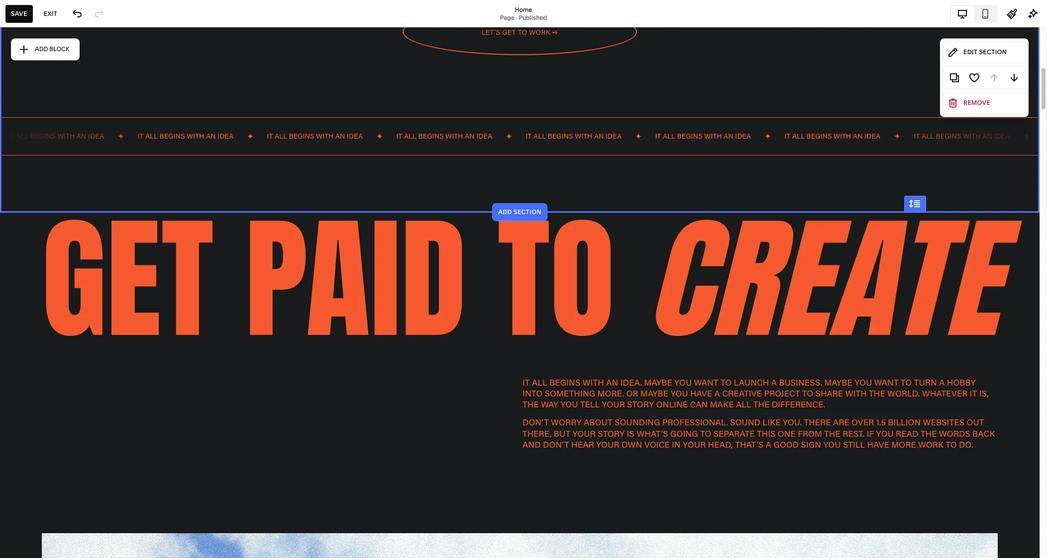 Task type: vqa. For each thing, say whether or not it's contained in the screenshot.
top Image
no



Task type: describe. For each thing, give the bounding box(es) containing it.
remove button
[[943, 92, 1026, 114]]

edit
[[964, 48, 978, 56]]

edit section button
[[943, 41, 1026, 63]]

edit section
[[964, 48, 1007, 56]]

page
[[500, 14, 515, 21]]

remove
[[964, 99, 991, 107]]

section for edit section
[[979, 48, 1007, 56]]

block
[[49, 45, 69, 53]]

duplicate section image
[[949, 72, 960, 83]]

scheduling link
[[16, 151, 110, 163]]

·
[[516, 14, 517, 21]]

website
[[16, 62, 47, 72]]

save button
[[5, 5, 33, 23]]

analytics
[[16, 133, 51, 143]]

add section
[[498, 209, 542, 216]]

exit button
[[38, 5, 63, 23]]

james peterson james.peterson1902@gmail.com
[[40, 525, 131, 540]]

add for add block
[[35, 45, 48, 53]]

move section down image
[[1009, 72, 1020, 83]]

add for add section
[[498, 209, 512, 216]]

add block
[[35, 45, 69, 53]]



Task type: locate. For each thing, give the bounding box(es) containing it.
contacts
[[16, 115, 51, 125]]

save
[[11, 10, 27, 17]]

section inside 'button'
[[979, 48, 1007, 56]]

toolbar
[[943, 66, 1026, 89]]

section inside button
[[514, 209, 542, 216]]

0 horizontal spatial add
[[35, 45, 48, 53]]

save section image
[[969, 72, 980, 83]]

section
[[979, 48, 1007, 56], [514, 209, 542, 216]]

analytics link
[[16, 133, 110, 145]]

1 vertical spatial add
[[498, 209, 512, 216]]

add
[[35, 45, 48, 53], [498, 209, 512, 216]]

contacts link
[[16, 115, 110, 127]]

james.peterson1902@gmail.com
[[40, 533, 131, 540]]

1 horizontal spatial add
[[498, 209, 512, 216]]

peterson
[[60, 525, 85, 532]]

add section button
[[492, 204, 547, 221]]

home
[[515, 6, 532, 13]]

scheduling
[[16, 151, 59, 161]]

website link
[[16, 61, 110, 73]]

published
[[519, 14, 547, 21]]

move section up image
[[989, 72, 1000, 83]]

1 horizontal spatial section
[[979, 48, 1007, 56]]

0 vertical spatial add
[[35, 45, 48, 53]]

james
[[40, 525, 58, 532]]

exit
[[44, 10, 57, 17]]

section for add section
[[514, 209, 542, 216]]

0 vertical spatial section
[[979, 48, 1007, 56]]

tab list
[[951, 6, 997, 22]]

1 vertical spatial section
[[514, 209, 542, 216]]

home page · published
[[500, 6, 547, 21]]

add block button
[[13, 40, 77, 58]]

0 horizontal spatial section
[[514, 209, 542, 216]]



